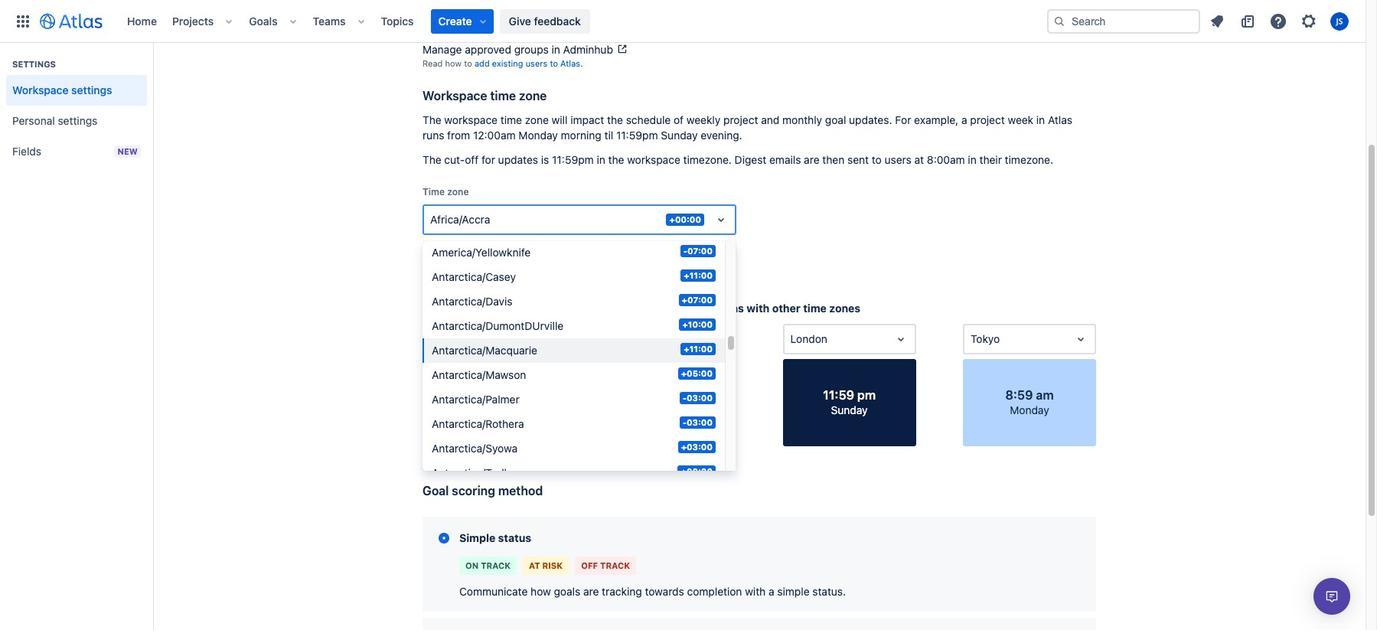 Task type: locate. For each thing, give the bounding box(es) containing it.
time zone
[[423, 186, 469, 198]]

sunday inside 7:59 pm sunday
[[651, 404, 688, 417]]

users right all at the left top of the page
[[545, 242, 567, 252]]

pm inside 4:59 pm sunday
[[495, 388, 514, 402]]

0 vertical spatial the
[[607, 113, 623, 126]]

03:00 down +05:00
[[687, 393, 713, 403]]

1 vertical spatial +11:00
[[684, 344, 713, 354]]

+11:00 for antarctica/macquarie
[[684, 344, 713, 354]]

None text field
[[971, 332, 974, 347]]

timezone. right their
[[1005, 153, 1054, 166]]

switch to... image
[[14, 12, 32, 30]]

0 horizontal spatial for
[[482, 153, 495, 166]]

create
[[438, 14, 472, 27]]

2 +11:00 from the top
[[684, 344, 713, 354]]

with left simple
[[745, 585, 766, 598]]

antarctica/casey
[[432, 270, 516, 283]]

off track
[[581, 560, 630, 570]]

2 vertical spatial -
[[683, 417, 687, 427]]

0 horizontal spatial off
[[465, 153, 479, 166]]

1 vertical spatial the
[[608, 153, 624, 166]]

sunday for 4:59 pm
[[471, 404, 508, 417]]

teams link
[[308, 9, 350, 33]]

domains
[[514, 9, 556, 22], [618, 24, 652, 34]]

- down 7:59 pm sunday at the bottom of the page
[[683, 417, 687, 427]]

adminhub up these
[[571, 9, 621, 22]]

3 pm from the left
[[858, 388, 876, 402]]

will left the be
[[460, 242, 473, 252]]

how up angeles at the left of the page
[[460, 302, 482, 315]]

0 horizontal spatial project
[[724, 113, 758, 126]]

pm inside the 11:59 pm sunday
[[858, 388, 876, 402]]

monday inside "8:59 am monday"
[[1010, 404, 1050, 417]]

- right the 7:59
[[683, 393, 687, 403]]

banner containing home
[[0, 0, 1366, 43]]

users down groups
[[526, 58, 548, 68]]

goals link
[[244, 9, 282, 33]]

the inside the workspace time zone will impact the schedule of weekly project and monthly goal updates. for example, a project week in atlas runs from 12:00am monday morning til 11:59pm sunday evening.
[[423, 113, 442, 126]]

0 horizontal spatial to
[[464, 58, 472, 68]]

1 03:00 from the top
[[687, 393, 713, 403]]

1 horizontal spatial pm
[[675, 388, 693, 402]]

0 horizontal spatial monday
[[519, 129, 558, 142]]

manage approved domains in adminhub link
[[423, 9, 636, 22]]

of left this
[[570, 242, 578, 252]]

0 vertical spatial 03:00
[[687, 393, 713, 403]]

communicate how goals are tracking towards completion with a simple status.
[[459, 585, 846, 598]]

03:00 up +03:00
[[687, 417, 713, 427]]

+05:00
[[681, 368, 713, 378]]

1 vertical spatial a
[[769, 585, 775, 598]]

7:59
[[646, 388, 672, 402]]

+00:00 up -07:00
[[670, 214, 701, 224]]

morning
[[561, 129, 602, 142]]

1 +11:00 from the top
[[684, 270, 713, 280]]

open image for 11:59 pm
[[892, 330, 910, 348]]

a
[[962, 113, 968, 126], [769, 585, 775, 598]]

read
[[423, 58, 443, 68]]

applied
[[488, 242, 518, 252]]

goals
[[249, 14, 278, 27]]

users
[[526, 58, 548, 68], [885, 153, 912, 166], [545, 242, 567, 252]]

1 horizontal spatial track
[[600, 560, 630, 570]]

banner
[[0, 0, 1366, 43]]

0 vertical spatial 11:59pm
[[616, 129, 658, 142]]

approved up add
[[465, 43, 511, 56]]

workspace down read at the top of the page
[[423, 89, 487, 103]]

workspace
[[12, 83, 69, 96], [423, 89, 487, 103]]

to left add
[[464, 58, 472, 68]]

1 horizontal spatial timezone.
[[1005, 153, 1054, 166]]

1 vertical spatial zone
[[525, 113, 549, 126]]

0 vertical spatial how
[[445, 58, 462, 68]]

the up antarctica/dumontdurville at the bottom left of the page
[[485, 302, 502, 315]]

settings for workspace settings
[[71, 83, 112, 96]]

to left atlas.
[[550, 58, 558, 68]]

emails
[[770, 153, 801, 166]]

in up addresses at left top
[[559, 9, 568, 22]]

open image
[[712, 211, 731, 229], [531, 330, 550, 348], [892, 330, 910, 348], [1072, 330, 1090, 348]]

-03:00 up +03:00
[[683, 417, 713, 427]]

time
[[490, 89, 516, 103], [501, 113, 522, 126], [803, 302, 827, 315]]

add existing users to atlas. link
[[475, 58, 583, 68]]

0 vertical spatial of
[[674, 113, 684, 126]]

1 track from the left
[[481, 560, 511, 570]]

1 horizontal spatial monday
[[1010, 404, 1050, 417]]

0 vertical spatial adminhub
[[571, 9, 621, 22]]

None text field
[[430, 212, 433, 227], [791, 332, 794, 347], [430, 212, 433, 227], [791, 332, 794, 347]]

1 vertical spatial the
[[423, 153, 442, 166]]

settings up personal settings link
[[71, 83, 112, 96]]

for left all at the left top of the page
[[520, 242, 531, 252]]

2 03:00 from the top
[[687, 417, 713, 427]]

1 horizontal spatial will
[[552, 113, 568, 126]]

los angeles
[[430, 332, 490, 345]]

give feedback
[[509, 14, 581, 27]]

zones
[[830, 302, 861, 315]]

approved
[[465, 9, 511, 22], [465, 43, 511, 56]]

pm inside 7:59 pm sunday
[[675, 388, 693, 402]]

topics link
[[376, 9, 419, 33]]

a right example,
[[962, 113, 968, 126]]

are left then
[[804, 153, 820, 166]]

- for antarctica/rothera
[[683, 417, 687, 427]]

-03:00 for antarctica/palmer
[[683, 393, 713, 403]]

1 vertical spatial -03:00
[[683, 417, 713, 427]]

adminhub up atlas.
[[563, 43, 613, 56]]

2 the from the top
[[423, 153, 442, 166]]

in inside manage approved domains in adminhub anyone with verified email addresses with these domains can
[[559, 9, 568, 22]]

account image
[[1331, 12, 1349, 30]]

are
[[804, 153, 820, 166], [583, 585, 599, 598]]

top element
[[9, 0, 1048, 42]]

workspace up from
[[444, 113, 498, 126]]

0 vertical spatial workspace
[[444, 113, 498, 126]]

sunday inside the 11:59 pm sunday
[[831, 404, 868, 417]]

in
[[559, 9, 568, 22], [552, 43, 560, 56], [1037, 113, 1045, 126], [597, 153, 606, 166], [968, 153, 977, 166], [632, 302, 642, 315]]

workspace right this
[[597, 242, 640, 252]]

+11:00 down -07:00
[[684, 270, 713, 280]]

sunday up antarctica/rothera
[[471, 404, 508, 417]]

to right sent
[[872, 153, 882, 166]]

2 vertical spatial the
[[485, 302, 502, 315]]

11:59pm down morning
[[552, 153, 594, 166]]

2 vertical spatial zone
[[447, 186, 469, 198]]

0 vertical spatial time
[[490, 89, 516, 103]]

0 horizontal spatial domains
[[514, 9, 556, 22]]

zone inside the workspace time zone will impact the schedule of weekly project and monthly goal updates. for example, a project week in atlas runs from 12:00am monday morning til 11:59pm sunday evening.
[[525, 113, 549, 126]]

1 vertical spatial adminhub
[[563, 43, 613, 56]]

1 -03:00 from the top
[[683, 393, 713, 403]]

1 vertical spatial africa/accra
[[645, 302, 710, 315]]

pm down +05:00
[[675, 388, 693, 402]]

1 vertical spatial for
[[520, 242, 531, 252]]

1 horizontal spatial are
[[804, 153, 820, 166]]

0 horizontal spatial 11:59pm
[[505, 302, 550, 315]]

1 vertical spatial settings
[[58, 114, 97, 127]]

will
[[552, 113, 568, 126], [460, 242, 473, 252]]

1 vertical spatial of
[[570, 242, 578, 252]]

workspace inside workspace settings link
[[12, 83, 69, 96]]

1 vertical spatial +00:00
[[681, 466, 713, 476]]

monday
[[519, 129, 558, 142], [1010, 404, 1050, 417]]

zone down add existing users to atlas. link
[[519, 89, 547, 103]]

and
[[761, 113, 780, 126]]

2 track from the left
[[600, 560, 630, 570]]

0 vertical spatial -
[[683, 246, 688, 256]]

sunday inside 4:59 pm sunday
[[471, 404, 508, 417]]

1 vertical spatial monday
[[1010, 404, 1050, 417]]

antarctica/mawson
[[432, 368, 526, 381]]

11:59pm down the schedule
[[616, 129, 658, 142]]

workspace down settings
[[12, 83, 69, 96]]

+11:00 down the +10:00
[[684, 344, 713, 354]]

2 horizontal spatial 11:59pm
[[616, 129, 658, 142]]

the up til
[[607, 113, 623, 126]]

2 approved from the top
[[465, 43, 511, 56]]

0 vertical spatial +00:00
[[670, 214, 701, 224]]

users left at
[[885, 153, 912, 166]]

monday down the 8:59
[[1010, 404, 1050, 417]]

how left goals
[[531, 585, 551, 598]]

track right on
[[481, 560, 511, 570]]

are right goals
[[583, 585, 599, 598]]

an external link image
[[616, 43, 628, 55]]

is
[[541, 153, 549, 166]]

adminhub inside manage approved domains in adminhub anyone with verified email addresses with these domains can
[[571, 9, 621, 22]]

how right read at the top of the page
[[445, 58, 462, 68]]

0 horizontal spatial workspace
[[12, 83, 69, 96]]

here's
[[423, 302, 458, 315]]

open image
[[712, 330, 730, 348]]

fields
[[12, 145, 41, 158]]

- up +07:00
[[683, 246, 688, 256]]

11:59pm
[[616, 129, 658, 142], [552, 153, 594, 166], [505, 302, 550, 315]]

1 vertical spatial domains
[[618, 24, 652, 34]]

manage up read at the top of the page
[[423, 43, 462, 56]]

antarctica/syowa
[[432, 442, 518, 455]]

0 vertical spatial monday
[[519, 129, 558, 142]]

2 vertical spatial 11:59pm
[[505, 302, 550, 315]]

workspace settings link
[[6, 75, 147, 106]]

1 horizontal spatial 11:59pm
[[552, 153, 594, 166]]

sent
[[848, 153, 869, 166]]

2 -03:00 from the top
[[683, 417, 713, 427]]

1 horizontal spatial a
[[962, 113, 968, 126]]

method
[[498, 484, 543, 498]]

off right cut
[[615, 302, 630, 315]]

1 pm from the left
[[495, 388, 514, 402]]

verified
[[474, 24, 504, 34]]

group
[[6, 43, 147, 172]]

track for off track
[[600, 560, 630, 570]]

1 vertical spatial 03:00
[[687, 417, 713, 427]]

1 horizontal spatial off
[[615, 302, 630, 315]]

1 vertical spatial approved
[[465, 43, 511, 56]]

11:59pm up antarctica/dumontdurville at the bottom left of the page
[[505, 302, 550, 315]]

adminhub for domains
[[571, 9, 621, 22]]

off down from
[[465, 153, 479, 166]]

1 horizontal spatial of
[[674, 113, 684, 126]]

0 horizontal spatial track
[[481, 560, 511, 570]]

1 vertical spatial how
[[460, 302, 482, 315]]

approved up verified at the left top of page
[[465, 9, 511, 22]]

2 horizontal spatial pm
[[858, 388, 876, 402]]

0 vertical spatial -03:00
[[683, 393, 713, 403]]

2 vertical spatial workspace
[[597, 242, 640, 252]]

1 manage from the top
[[423, 9, 462, 22]]

+11:00
[[684, 270, 713, 280], [684, 344, 713, 354]]

time
[[423, 186, 445, 198]]

pm right "4:59"
[[495, 388, 514, 402]]

settings
[[12, 59, 56, 69]]

1 vertical spatial will
[[460, 242, 473, 252]]

0 vertical spatial zone
[[519, 89, 547, 103]]

new
[[611, 332, 633, 345]]

sunday down the 7:59
[[651, 404, 688, 417]]

+00:00 down +03:00
[[681, 466, 713, 476]]

0 horizontal spatial pm
[[495, 388, 514, 402]]

1 vertical spatial workspace
[[627, 153, 681, 166]]

workspace for workspace time zone
[[423, 89, 487, 103]]

0 horizontal spatial timezone.
[[683, 153, 732, 166]]

the down til
[[608, 153, 624, 166]]

sunday
[[661, 129, 698, 142], [553, 302, 592, 315], [471, 404, 508, 417], [651, 404, 688, 417], [831, 404, 868, 417]]

in left their
[[968, 153, 977, 166]]

1 the from the top
[[423, 113, 442, 126]]

can
[[654, 24, 669, 34]]

1 vertical spatial are
[[583, 585, 599, 598]]

0 vertical spatial the
[[423, 113, 442, 126]]

the for the workspace time zone will impact the schedule of weekly project and monthly goal updates. for example, a project week in atlas runs from 12:00am monday morning til 11:59pm sunday evening.
[[423, 113, 442, 126]]

will up morning
[[552, 113, 568, 126]]

sunday down weekly
[[661, 129, 698, 142]]

project up evening.
[[724, 113, 758, 126]]

2 pm from the left
[[675, 388, 693, 402]]

email
[[507, 24, 528, 34]]

how
[[445, 58, 462, 68], [460, 302, 482, 315], [531, 585, 551, 598]]

status
[[498, 531, 532, 544]]

0 vertical spatial approved
[[465, 9, 511, 22]]

the cut-off for updates is 11:59pm in the workspace timezone. digest emails are then sent to users at 8:00am in their timezone.
[[423, 153, 1054, 166]]

help image
[[1270, 12, 1288, 30]]

time down read how to add existing users to atlas.
[[490, 89, 516, 103]]

0 vertical spatial a
[[962, 113, 968, 126]]

-03:00 down +05:00
[[683, 393, 713, 403]]

zone up is
[[525, 113, 549, 126]]

zone right time
[[447, 186, 469, 198]]

project left week
[[970, 113, 1005, 126]]

how for the
[[460, 302, 482, 315]]

0 vertical spatial africa/accra
[[430, 213, 490, 226]]

with
[[455, 24, 472, 34], [574, 24, 591, 34], [747, 302, 770, 315], [745, 585, 766, 598]]

0 vertical spatial are
[[804, 153, 820, 166]]

timezone. down evening.
[[683, 153, 732, 166]]

changes will be applied for all users of this workspace
[[423, 242, 640, 252]]

cancel
[[481, 265, 515, 278]]

approved for domains
[[465, 9, 511, 22]]

8:00am
[[927, 153, 965, 166]]

til
[[605, 129, 614, 142]]

africa/accra up the +10:00
[[645, 302, 710, 315]]

to
[[464, 58, 472, 68], [550, 58, 558, 68], [872, 153, 882, 166]]

at
[[915, 153, 924, 166]]

create button
[[431, 9, 494, 33]]

america/yellowknife
[[432, 246, 531, 259]]

0 vertical spatial for
[[482, 153, 495, 166]]

workspace
[[444, 113, 498, 126], [627, 153, 681, 166], [597, 242, 640, 252]]

manage up anyone
[[423, 9, 462, 22]]

approved inside manage approved domains in adminhub anyone with verified email addresses with these domains can
[[465, 9, 511, 22]]

settings down workspace settings link on the left of page
[[58, 114, 97, 127]]

antarctica/davis
[[432, 295, 513, 308]]

manage inside manage approved domains in adminhub anyone with verified email addresses with these domains can
[[423, 9, 462, 22]]

timezone.
[[683, 153, 732, 166], [1005, 153, 1054, 166]]

1 horizontal spatial domains
[[618, 24, 652, 34]]

the inside the workspace time zone will impact the schedule of weekly project and monthly goal updates. for example, a project week in atlas runs from 12:00am monday morning til 11:59pm sunday evening.
[[607, 113, 623, 126]]

1 vertical spatial manage
[[423, 43, 462, 56]]

a left simple
[[769, 585, 775, 598]]

0 vertical spatial +11:00
[[684, 270, 713, 280]]

all
[[534, 242, 543, 252]]

from
[[447, 129, 470, 142]]

0 vertical spatial domains
[[514, 9, 556, 22]]

the up the runs
[[423, 113, 442, 126]]

workspace for workspace settings
[[12, 83, 69, 96]]

1 horizontal spatial project
[[970, 113, 1005, 126]]

2 vertical spatial how
[[531, 585, 551, 598]]

workspace down the schedule
[[627, 153, 681, 166]]

cut
[[595, 302, 612, 315]]

2 manage from the top
[[423, 43, 462, 56]]

goals
[[554, 585, 581, 598]]

Search field
[[1048, 9, 1201, 33]]

for
[[482, 153, 495, 166], [520, 242, 531, 252]]

track right off
[[600, 560, 630, 570]]

pm
[[495, 388, 514, 402], [675, 388, 693, 402], [858, 388, 876, 402]]

in left atlas
[[1037, 113, 1045, 126]]

time up 12:00am
[[501, 113, 522, 126]]

time inside the workspace time zone will impact the schedule of weekly project and monthly goal updates. for example, a project week in atlas runs from 12:00am monday morning til 11:59pm sunday evening.
[[501, 113, 522, 126]]

africa/accra down time zone at the top left
[[430, 213, 490, 226]]

sunday for 11:59 pm
[[831, 404, 868, 417]]

of
[[674, 113, 684, 126], [570, 242, 578, 252]]

updates
[[498, 153, 538, 166]]

in down til
[[597, 153, 606, 166]]

monday up is
[[519, 129, 558, 142]]

0 vertical spatial users
[[526, 58, 548, 68]]

2 horizontal spatial to
[[872, 153, 882, 166]]

1 approved from the top
[[465, 9, 511, 22]]

with left other
[[747, 302, 770, 315]]

0 vertical spatial will
[[552, 113, 568, 126]]

sunday down 11:59
[[831, 404, 868, 417]]

1 vertical spatial time
[[501, 113, 522, 126]]

1 vertical spatial -
[[683, 393, 687, 403]]

los
[[430, 332, 448, 345]]

the left the cut-
[[423, 153, 442, 166]]

0 horizontal spatial of
[[570, 242, 578, 252]]

pm right 11:59
[[858, 388, 876, 402]]

of left weekly
[[674, 113, 684, 126]]

1 project from the left
[[724, 113, 758, 126]]

0 vertical spatial manage
[[423, 9, 462, 22]]

how for to
[[445, 58, 462, 68]]

for down 12:00am
[[482, 153, 495, 166]]

manage approved groups in adminhub
[[423, 43, 613, 56]]

time right other
[[803, 302, 827, 315]]

1 horizontal spatial workspace
[[423, 89, 487, 103]]

0 vertical spatial settings
[[71, 83, 112, 96]]



Task type: vqa. For each thing, say whether or not it's contained in the screenshot.


Task type: describe. For each thing, give the bounding box(es) containing it.
workspace for the cut-off for updates is 11:59pm in the workspace timezone. digest emails are then sent to users at 8:00am in their timezone.
[[627, 153, 681, 166]]

projects link
[[168, 9, 218, 33]]

1 horizontal spatial for
[[520, 242, 531, 252]]

notifications image
[[1208, 12, 1227, 30]]

antarctica/rothera
[[432, 417, 524, 430]]

03:00 for antarctica/palmer
[[687, 393, 713, 403]]

how for goals
[[531, 585, 551, 598]]

this
[[580, 242, 595, 252]]

save button
[[423, 260, 465, 284]]

will inside the workspace time zone will impact the schedule of weekly project and monthly goal updates. for example, a project week in atlas runs from 12:00am monday morning til 11:59pm sunday evening.
[[552, 113, 568, 126]]

open intercom messenger image
[[1323, 587, 1342, 606]]

workspace settings
[[12, 83, 112, 96]]

goal
[[423, 484, 449, 498]]

2 vertical spatial users
[[545, 242, 567, 252]]

+00:00 for africa/accra
[[670, 214, 701, 224]]

workspace time zone
[[423, 89, 547, 103]]

goal scoring method
[[423, 484, 543, 498]]

changes
[[423, 242, 458, 252]]

+11:00 for antarctica/casey
[[684, 270, 713, 280]]

manage approved domains in adminhub anyone with verified email addresses with these domains can
[[423, 9, 671, 34]]

manage approved groups in adminhub link
[[423, 43, 628, 56]]

new york
[[611, 332, 657, 345]]

add
[[475, 58, 490, 68]]

in up new york
[[632, 302, 642, 315]]

scoring
[[452, 484, 495, 498]]

off
[[581, 560, 598, 570]]

2 vertical spatial time
[[803, 302, 827, 315]]

addresses
[[530, 24, 572, 34]]

0 horizontal spatial africa/accra
[[430, 213, 490, 226]]

0 vertical spatial off
[[465, 153, 479, 166]]

atlas.
[[561, 58, 583, 68]]

weekly
[[687, 113, 721, 126]]

read how to add existing users to atlas.
[[423, 58, 583, 68]]

at
[[529, 560, 540, 570]]

+07:00
[[682, 295, 713, 305]]

workspace for changes will be applied for all users of this workspace
[[597, 242, 640, 252]]

- for america/yellowknife
[[683, 246, 688, 256]]

aligns
[[713, 302, 744, 315]]

of inside the workspace time zone will impact the schedule of weekly project and monthly goal updates. for example, a project week in atlas runs from 12:00am monday morning til 11:59pm sunday evening.
[[674, 113, 684, 126]]

8:59 am monday
[[1006, 388, 1054, 417]]

runs
[[423, 129, 444, 142]]

+00:00 for antarctica/troll
[[681, 466, 713, 476]]

1 vertical spatial off
[[615, 302, 630, 315]]

approved for groups
[[465, 43, 511, 56]]

save
[[432, 265, 456, 278]]

-07:00
[[683, 246, 713, 256]]

for
[[895, 113, 912, 126]]

group containing workspace settings
[[6, 43, 147, 172]]

give
[[509, 14, 531, 27]]

towards
[[645, 585, 684, 598]]

home link
[[123, 9, 162, 33]]

goal
[[825, 113, 846, 126]]

cancel button
[[471, 260, 525, 284]]

1 vertical spatial users
[[885, 153, 912, 166]]

sunday left cut
[[553, 302, 592, 315]]

in down addresses at left top
[[552, 43, 560, 56]]

the for the cut-off for updates is 11:59pm in the workspace timezone. digest emails are then sent to users at 8:00am in their timezone.
[[423, 153, 442, 166]]

topics
[[381, 14, 414, 27]]

am
[[1036, 388, 1054, 402]]

1 timezone. from the left
[[683, 153, 732, 166]]

other
[[772, 302, 801, 315]]

at risk
[[529, 560, 563, 570]]

1 horizontal spatial to
[[550, 58, 558, 68]]

in inside the workspace time zone will impact the schedule of weekly project and monthly goal updates. for example, a project week in atlas runs from 12:00am monday morning til 11:59pm sunday evening.
[[1037, 113, 1045, 126]]

search image
[[1054, 15, 1066, 27]]

the workspace time zone will impact the schedule of weekly project and monthly goal updates. for example, a project week in atlas runs from 12:00am monday morning til 11:59pm sunday evening.
[[423, 113, 1073, 142]]

+10:00
[[683, 319, 713, 329]]

simple status
[[459, 531, 532, 544]]

- for antarctica/palmer
[[683, 393, 687, 403]]

07:00
[[688, 246, 713, 256]]

schedule
[[626, 113, 671, 126]]

-03:00 for antarctica/rothera
[[683, 417, 713, 427]]

0 horizontal spatial will
[[460, 242, 473, 252]]

teams
[[313, 14, 346, 27]]

4:59 pm sunday
[[465, 388, 514, 417]]

workspace inside the workspace time zone will impact the schedule of weekly project and monthly goal updates. for example, a project week in atlas runs from 12:00am monday morning til 11:59pm sunday evening.
[[444, 113, 498, 126]]

then
[[823, 153, 845, 166]]

manage for manage approved domains in adminhub anyone with verified email addresses with these domains can
[[423, 9, 462, 22]]

pm for 4:59 pm
[[495, 388, 514, 402]]

settings for personal settings
[[58, 114, 97, 127]]

anyone
[[423, 24, 453, 34]]

antarctica/dumontdurville
[[432, 319, 564, 332]]

manage for manage approved groups in adminhub
[[423, 43, 462, 56]]

existing
[[492, 58, 523, 68]]

cut-
[[444, 153, 465, 166]]

8:59
[[1006, 388, 1033, 402]]

settings image
[[1300, 12, 1319, 30]]

12:00am
[[473, 129, 516, 142]]

1 vertical spatial 11:59pm
[[552, 153, 594, 166]]

give feedback button
[[500, 9, 590, 33]]

03:00 for antarctica/rothera
[[687, 417, 713, 427]]

tokyo
[[971, 332, 1000, 345]]

with left these
[[574, 24, 591, 34]]

angeles
[[451, 332, 490, 345]]

status.
[[813, 585, 846, 598]]

antarctica/palmer
[[432, 393, 520, 406]]

0 horizontal spatial are
[[583, 585, 599, 598]]

open image for 8:59 am
[[1072, 330, 1090, 348]]

a inside the workspace time zone will impact the schedule of weekly project and monthly goal updates. for example, a project week in atlas runs from 12:00am monday morning til 11:59pm sunday evening.
[[962, 113, 968, 126]]

open image for 4:59 pm
[[531, 330, 550, 348]]

2 project from the left
[[970, 113, 1005, 126]]

with right anyone
[[455, 24, 472, 34]]

monday inside the workspace time zone will impact the schedule of weekly project and monthly goal updates. for example, a project week in atlas runs from 12:00am monday morning til 11:59pm sunday evening.
[[519, 129, 558, 142]]

antarctica/macquarie
[[432, 344, 537, 357]]

tracking
[[602, 585, 642, 598]]

projects
[[172, 14, 214, 27]]

impact
[[571, 113, 604, 126]]

0 horizontal spatial a
[[769, 585, 775, 598]]

7:59 pm sunday
[[646, 388, 693, 417]]

sunday for 7:59 pm
[[651, 404, 688, 417]]

2 timezone. from the left
[[1005, 153, 1054, 166]]

antarctica/troll
[[432, 466, 507, 479]]

adminhub for groups
[[563, 43, 613, 56]]

their
[[980, 153, 1002, 166]]

atlas
[[1048, 113, 1073, 126]]

pm for 7:59 pm
[[675, 388, 693, 402]]

evening.
[[701, 129, 743, 142]]

1 horizontal spatial africa/accra
[[645, 302, 710, 315]]

pm for 11:59 pm
[[858, 388, 876, 402]]

monthly
[[783, 113, 822, 126]]

11:59pm inside the workspace time zone will impact the schedule of weekly project and monthly goal updates. for example, a project week in atlas runs from 12:00am monday morning til 11:59pm sunday evening.
[[616, 129, 658, 142]]

4:59
[[465, 388, 492, 402]]

+03:00
[[681, 442, 713, 452]]

feedback
[[534, 14, 581, 27]]

week
[[1008, 113, 1034, 126]]

home
[[127, 14, 157, 27]]

completion
[[687, 585, 742, 598]]

sunday inside the workspace time zone will impact the schedule of weekly project and monthly goal updates. for example, a project week in atlas runs from 12:00am monday morning til 11:59pm sunday evening.
[[661, 129, 698, 142]]

track for on track
[[481, 560, 511, 570]]

risk
[[543, 560, 563, 570]]



